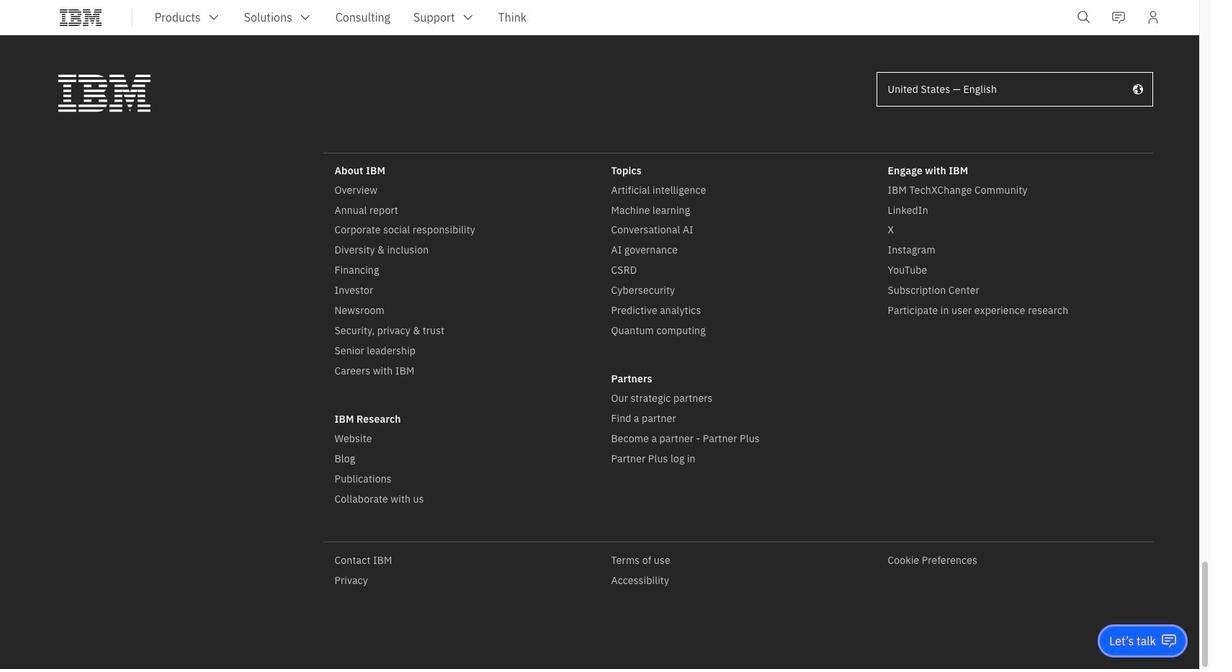Task type: describe. For each thing, give the bounding box(es) containing it.
let's talk element
[[1110, 634, 1157, 649]]



Task type: locate. For each thing, give the bounding box(es) containing it.
contact us region
[[1099, 625, 1189, 658]]



